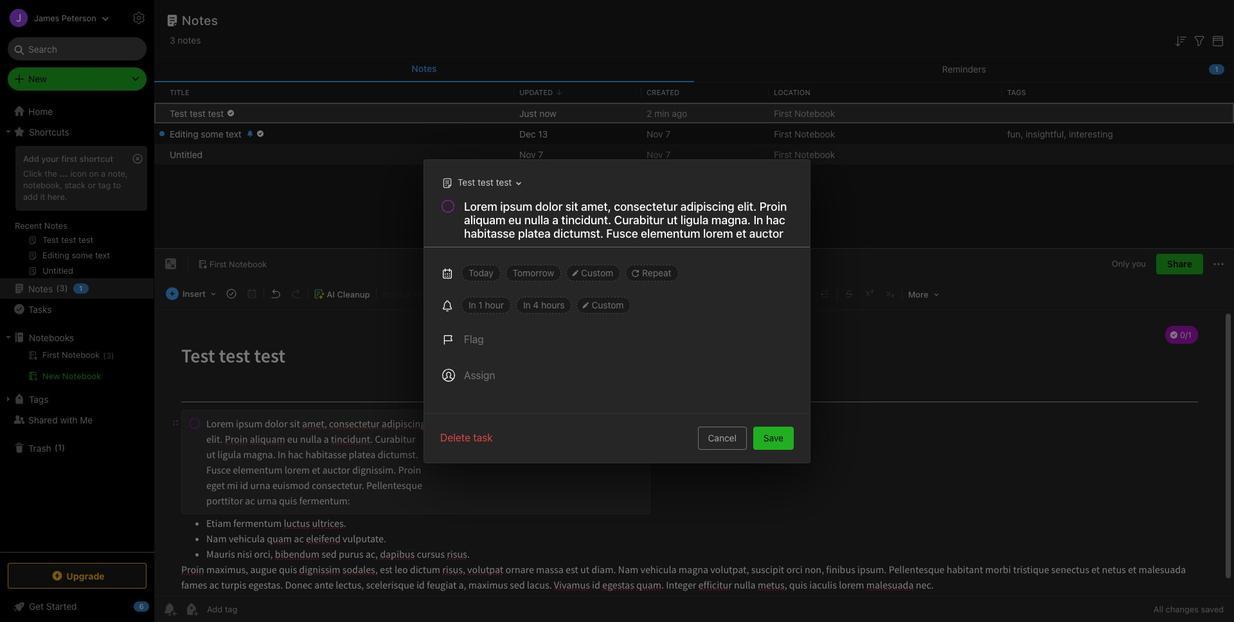Task type: locate. For each thing, give the bounding box(es) containing it.
3
[[170, 35, 175, 46], [59, 283, 65, 293]]

share
[[1167, 258, 1192, 269]]

0 vertical spatial 3
[[170, 35, 175, 46]]

new
[[28, 73, 47, 84], [42, 371, 60, 381]]

font color image
[[546, 285, 578, 303]]

some
[[201, 128, 223, 139]]

)
[[65, 283, 68, 293], [62, 442, 65, 453]]

settings image
[[131, 10, 147, 26]]

tag
[[98, 180, 111, 190]]

new inside button
[[42, 371, 60, 381]]

Enter task text field
[[463, 198, 794, 240]]

) right trash
[[62, 442, 65, 453]]

0 vertical spatial new
[[28, 73, 47, 84]]

new up home
[[28, 73, 47, 84]]

flag button
[[434, 324, 491, 354]]

trash
[[28, 443, 51, 453]]

with
[[60, 414, 77, 425]]

expand notebooks image
[[3, 332, 13, 343]]

( for notes
[[56, 283, 59, 293]]

( for trash
[[54, 442, 58, 453]]

in left 4
[[523, 299, 531, 310]]

notebook inside note window "element"
[[229, 259, 267, 269]]

group containing add your first shortcut
[[0, 142, 154, 283]]

(
[[56, 283, 59, 293], [54, 442, 58, 453]]

test
[[190, 108, 206, 119], [208, 108, 224, 119], [478, 177, 493, 188], [496, 177, 512, 188]]

row group containing test test test
[[154, 103, 1234, 165]]

1 horizontal spatial test test test
[[458, 177, 512, 188]]

tasks
[[28, 304, 52, 315]]

test test test button
[[435, 173, 526, 192], [438, 173, 526, 192]]

tags
[[1007, 88, 1026, 96], [29, 394, 48, 405]]

0 vertical spatial tags
[[1007, 88, 1026, 96]]

( right trash
[[54, 442, 58, 453]]

notes
[[182, 13, 218, 28], [412, 63, 437, 74], [44, 220, 67, 231], [28, 283, 53, 294]]

1 vertical spatial (
[[54, 442, 58, 453]]

) inside the trash ( 1 )
[[62, 442, 65, 453]]

tags up shared
[[29, 394, 48, 405]]

test
[[170, 108, 187, 119], [458, 177, 475, 188]]

first notebook inside button
[[210, 259, 267, 269]]

first notebook
[[774, 108, 835, 119], [774, 128, 835, 139], [774, 149, 835, 160], [210, 259, 267, 269]]

dec
[[519, 128, 536, 139]]

new notebook
[[42, 371, 101, 381]]

new up tags button
[[42, 371, 60, 381]]

test test test inside row group
[[170, 108, 224, 119]]

cell
[[154, 123, 165, 144]]

test inside row group
[[170, 108, 187, 119]]

0 vertical spatial )
[[65, 283, 68, 293]]

custom button up font color image
[[566, 264, 620, 281]]

tags up fun,
[[1007, 88, 1026, 96]]

) for notes
[[65, 283, 68, 293]]

) up tasks button
[[65, 283, 68, 293]]

notebook,
[[23, 180, 62, 190]]

1 vertical spatial tags
[[29, 394, 48, 405]]

custom left repeat "button"
[[581, 267, 613, 278]]

add tag image
[[184, 602, 199, 617]]

recent
[[15, 220, 42, 231]]

row group
[[154, 103, 1234, 165]]

delete
[[440, 432, 470, 443]]

group inside tree
[[0, 142, 154, 283]]

min
[[654, 108, 669, 119]]

add a reminder image
[[162, 602, 177, 617]]

0 horizontal spatial in
[[469, 299, 476, 310]]

custom button right hours at the top
[[577, 297, 631, 313]]

in left hour on the top left of the page
[[469, 299, 476, 310]]

3 up tasks button
[[59, 283, 65, 293]]

here.
[[47, 191, 67, 202]]

shortcuts button
[[0, 121, 154, 142]]

1 inside button
[[478, 299, 483, 310]]

me
[[80, 414, 93, 425]]

1 vertical spatial custom
[[592, 299, 624, 310]]

heading level image
[[378, 285, 444, 303]]

) inside notes ( 3 )
[[65, 283, 68, 293]]

1 vertical spatial new
[[42, 371, 60, 381]]

expand note image
[[163, 257, 179, 272]]

assign button
[[434, 360, 503, 390]]

save
[[764, 432, 783, 443]]

in for in 1 hour
[[469, 299, 476, 310]]

in
[[469, 299, 476, 310], [523, 299, 531, 310]]

custom right font color image
[[592, 299, 624, 310]]

assign
[[464, 369, 495, 381]]

0 horizontal spatial 3
[[59, 283, 65, 293]]

1
[[1215, 65, 1218, 73], [79, 284, 83, 292], [478, 299, 483, 310], [58, 442, 62, 453]]

None search field
[[17, 37, 138, 60]]

in 1 hour button
[[461, 297, 511, 313]]

expand tags image
[[3, 394, 13, 404]]

0 vertical spatial custom button
[[566, 264, 620, 281]]

recent notes
[[15, 220, 67, 231]]

tomorrow button
[[506, 264, 561, 281]]

hour
[[485, 299, 504, 310]]

the
[[45, 168, 57, 179]]

custom button
[[566, 264, 620, 281], [577, 297, 631, 313]]

nov
[[647, 128, 663, 139], [519, 149, 536, 160], [647, 149, 663, 160]]

font family image
[[447, 285, 507, 303]]

ai
[[327, 289, 335, 300]]

1 in from the left
[[469, 299, 476, 310]]

notes ( 3 )
[[28, 283, 68, 294]]

custom
[[581, 267, 613, 278], [592, 299, 624, 310]]

stack
[[65, 180, 86, 190]]

icon
[[70, 168, 87, 179]]

home
[[28, 106, 53, 117]]

3 left "notes" on the top left of the page
[[170, 35, 175, 46]]

0 vertical spatial custom
[[581, 267, 613, 278]]

( inside the trash ( 1 )
[[54, 442, 58, 453]]

0 vertical spatial test
[[170, 108, 187, 119]]

1 vertical spatial custom button
[[577, 297, 631, 313]]

0 horizontal spatial tags
[[29, 394, 48, 405]]

repeat button
[[625, 264, 678, 281]]

( inside notes ( 3 )
[[56, 283, 59, 293]]

test test test inside test test test button
[[458, 177, 512, 188]]

ai cleanup button
[[310, 285, 375, 303]]

custom for tomorrow
[[581, 267, 613, 278]]

notebooks link
[[0, 327, 154, 348]]

0 vertical spatial test test test
[[170, 108, 224, 119]]

2 in from the left
[[523, 299, 531, 310]]

tomorrow
[[513, 267, 554, 278]]

1 vertical spatial test test test
[[458, 177, 512, 188]]

( up tasks button
[[56, 283, 59, 293]]

changes
[[1166, 604, 1199, 614]]

1 vertical spatial 3
[[59, 283, 65, 293]]

0 vertical spatial (
[[56, 283, 59, 293]]

1 horizontal spatial test
[[458, 177, 475, 188]]

group
[[0, 142, 154, 283]]

0 horizontal spatial test test test
[[170, 108, 224, 119]]

custom button for tomorrow
[[566, 264, 620, 281]]

it
[[40, 191, 45, 202]]

nov 7
[[647, 128, 670, 139], [519, 149, 543, 160], [647, 149, 670, 160]]

1 vertical spatial )
[[62, 442, 65, 453]]

updated
[[519, 88, 553, 96]]

1 horizontal spatial in
[[523, 299, 531, 310]]

1 inside the trash ( 1 )
[[58, 442, 62, 453]]

1 vertical spatial test
[[458, 177, 475, 188]]

tasks button
[[0, 299, 154, 319]]

tree
[[0, 101, 154, 551]]

to
[[113, 180, 121, 190]]

notebook
[[794, 108, 835, 119], [794, 128, 835, 139], [794, 149, 835, 160], [229, 259, 267, 269], [62, 371, 101, 381]]

in 4 hours button
[[516, 297, 572, 313]]

insightful,
[[1026, 128, 1066, 139]]

) for trash
[[62, 442, 65, 453]]

new inside popup button
[[28, 73, 47, 84]]

new notebook group
[[0, 348, 154, 389]]

0 horizontal spatial test
[[170, 108, 187, 119]]

1 horizontal spatial tags
[[1007, 88, 1026, 96]]

tab list
[[154, 57, 1234, 82]]



Task type: vqa. For each thing, say whether or not it's contained in the screenshot.
the bottom New
yes



Task type: describe. For each thing, give the bounding box(es) containing it.
font size image
[[510, 285, 542, 303]]

today
[[469, 267, 493, 278]]

only
[[1112, 259, 1130, 269]]

tags button
[[0, 389, 154, 409]]

home link
[[0, 101, 154, 121]]

task
[[473, 432, 493, 443]]

click
[[23, 168, 42, 179]]

test inside button
[[458, 177, 475, 188]]

2 min ago
[[647, 108, 687, 119]]

all
[[1154, 604, 1163, 614]]

ago
[[672, 108, 687, 119]]

now
[[539, 108, 556, 119]]

a
[[101, 168, 106, 179]]

1 inside tab list
[[1215, 65, 1218, 73]]

new button
[[8, 67, 147, 91]]

reminders
[[942, 63, 986, 74]]

repeat
[[642, 267, 671, 278]]

tab list containing notes
[[154, 57, 1234, 82]]

all changes saved
[[1154, 604, 1224, 614]]

insert image
[[163, 285, 220, 303]]

cancel button
[[698, 426, 747, 450]]

notebook inside group
[[62, 371, 101, 381]]

tags inside button
[[29, 394, 48, 405]]

shared with me link
[[0, 409, 154, 430]]

fun,
[[1007, 128, 1023, 139]]

title
[[170, 88, 189, 96]]

ai cleanup
[[327, 289, 370, 300]]

trash ( 1 )
[[28, 442, 65, 453]]

new for new
[[28, 73, 47, 84]]

2 test test test button from the left
[[438, 173, 526, 192]]

more image
[[904, 285, 943, 303]]

note window element
[[154, 249, 1234, 622]]

custom button for in 4 hours
[[577, 297, 631, 313]]

you
[[1132, 259, 1146, 269]]

icon on a note, notebook, stack or tag to add it here.
[[23, 168, 128, 202]]

tree containing home
[[0, 101, 154, 551]]

shared
[[28, 414, 58, 425]]

flag
[[464, 333, 484, 345]]

13
[[538, 128, 548, 139]]

Search text field
[[17, 37, 138, 60]]

undo image
[[267, 285, 285, 303]]

location
[[774, 88, 810, 96]]

in for in 4 hours
[[523, 299, 531, 310]]

add
[[23, 154, 39, 164]]

in 4 hours
[[523, 299, 565, 310]]

dec 13
[[519, 128, 548, 139]]

interesting
[[1069, 128, 1113, 139]]

delete task
[[440, 432, 493, 443]]

upgrade
[[66, 570, 105, 581]]

share button
[[1156, 254, 1203, 275]]

4
[[533, 299, 539, 310]]

click the ...
[[23, 168, 68, 179]]

text
[[226, 128, 242, 139]]

first
[[61, 154, 77, 164]]

1 horizontal spatial 3
[[170, 35, 175, 46]]

2
[[647, 108, 652, 119]]

upgrade button
[[8, 563, 147, 589]]

shared with me
[[28, 414, 93, 425]]

shortcuts
[[29, 126, 69, 137]]

untitled
[[170, 149, 203, 160]]

new for new notebook
[[42, 371, 60, 381]]

fun, insightful, interesting
[[1007, 128, 1113, 139]]

save button
[[753, 426, 794, 450]]

note,
[[108, 168, 128, 179]]

shortcut
[[79, 154, 113, 164]]

editing
[[170, 128, 198, 139]]

your
[[41, 154, 59, 164]]

3 notes
[[170, 35, 201, 46]]

add your first shortcut
[[23, 154, 113, 164]]

saved
[[1201, 604, 1224, 614]]

editing some text
[[170, 128, 242, 139]]

hours
[[541, 299, 565, 310]]

3 inside notes ( 3 )
[[59, 283, 65, 293]]

task image
[[222, 285, 240, 303]]

Go to note or move task field
[[435, 173, 526, 192]]

created
[[647, 88, 679, 96]]

in 1 hour
[[469, 299, 504, 310]]

Note Editor text field
[[154, 311, 1234, 596]]

only you
[[1112, 259, 1146, 269]]

notes
[[178, 35, 201, 46]]

...
[[59, 168, 68, 179]]

just now
[[519, 108, 556, 119]]

notebooks
[[29, 332, 74, 343]]

notes inside notes ( 3 )
[[28, 283, 53, 294]]

cancel
[[708, 432, 737, 443]]

notes button
[[154, 57, 694, 82]]

first inside button
[[210, 259, 227, 269]]

notes inside button
[[412, 63, 437, 74]]

custom for in 4 hours
[[592, 299, 624, 310]]

1 test test test button from the left
[[435, 173, 526, 192]]

first notebook button
[[193, 255, 271, 273]]

delete task link
[[440, 430, 493, 445]]

cleanup
[[337, 289, 370, 300]]

or
[[88, 180, 96, 190]]

new notebook button
[[0, 368, 154, 384]]

just
[[519, 108, 537, 119]]



